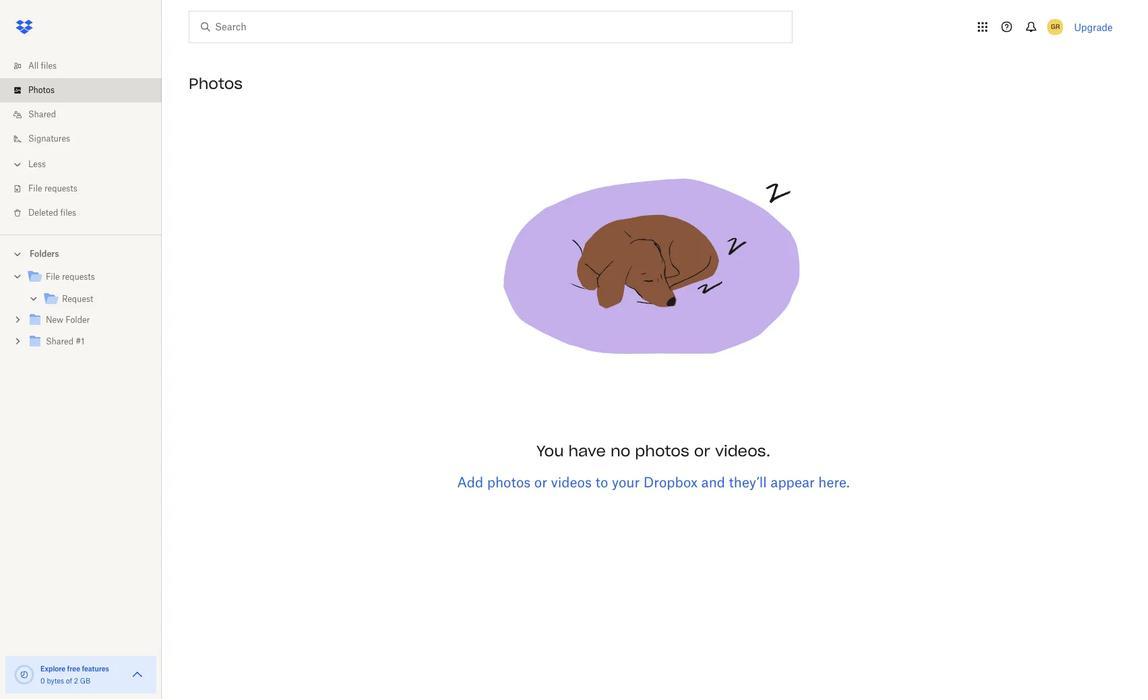 Task type: vqa. For each thing, say whether or not it's contained in the screenshot.
top FILE
yes



Task type: locate. For each thing, give the bounding box(es) containing it.
file inside group
[[46, 272, 60, 282]]

0
[[40, 677, 45, 685]]

folders button
[[0, 243, 162, 264]]

files right deleted
[[60, 208, 76, 218]]

1 vertical spatial requests
[[62, 272, 95, 282]]

quota usage element
[[13, 664, 35, 686]]

new folder
[[46, 315, 90, 325]]

file requests link up the deleted files
[[11, 177, 162, 201]]

photos link
[[11, 78, 162, 102]]

file requests link
[[11, 177, 162, 201], [27, 268, 151, 287]]

group
[[0, 264, 162, 363]]

file
[[28, 183, 42, 194], [46, 272, 60, 282]]

files right all
[[41, 61, 57, 71]]

requests up the deleted files
[[44, 183, 77, 194]]

files
[[41, 61, 57, 71], [60, 208, 76, 218]]

requests
[[44, 183, 77, 194], [62, 272, 95, 282]]

photos
[[635, 442, 690, 460], [487, 474, 531, 491]]

shared up signatures
[[28, 109, 56, 119]]

1 horizontal spatial photos
[[635, 442, 690, 460]]

shared left the #1
[[46, 336, 74, 347]]

no
[[611, 442, 631, 460]]

1 vertical spatial file requests
[[46, 272, 95, 282]]

1 vertical spatial or
[[535, 474, 547, 491]]

Search in folder "Dropbox" text field
[[215, 20, 765, 34]]

1 horizontal spatial file
[[46, 272, 60, 282]]

or
[[694, 442, 711, 460], [535, 474, 547, 491]]

photos right "add"
[[487, 474, 531, 491]]

photos
[[189, 74, 243, 93], [28, 85, 55, 95]]

1 horizontal spatial photos
[[189, 74, 243, 93]]

0 vertical spatial requests
[[44, 183, 77, 194]]

1 horizontal spatial or
[[694, 442, 711, 460]]

appear
[[771, 474, 815, 491]]

#1
[[76, 336, 84, 347]]

shared for shared
[[28, 109, 56, 119]]

photos up the dropbox
[[635, 442, 690, 460]]

1 vertical spatial file requests link
[[27, 268, 151, 287]]

0 vertical spatial shared
[[28, 109, 56, 119]]

0 vertical spatial files
[[41, 61, 57, 71]]

file requests
[[28, 183, 77, 194], [46, 272, 95, 282]]

explore
[[40, 665, 66, 673]]

or up and
[[694, 442, 711, 460]]

and
[[702, 474, 726, 491]]

features
[[82, 665, 109, 673]]

0 horizontal spatial photos
[[28, 85, 55, 95]]

videos.
[[715, 442, 771, 460]]

1 vertical spatial file
[[46, 272, 60, 282]]

request link
[[43, 291, 151, 309]]

shared link
[[11, 102, 162, 127]]

or left videos
[[535, 474, 547, 491]]

list containing all files
[[0, 46, 162, 235]]

0 vertical spatial or
[[694, 442, 711, 460]]

deleted
[[28, 208, 58, 218]]

file requests up request
[[46, 272, 95, 282]]

shared
[[28, 109, 56, 119], [46, 336, 74, 347]]

shared #1 link
[[27, 333, 151, 351]]

requests up request
[[62, 272, 95, 282]]

all
[[28, 61, 39, 71]]

add photos or videos to your dropbox and they'll appear here.
[[457, 474, 850, 491]]

1 vertical spatial photos
[[487, 474, 531, 491]]

1 vertical spatial files
[[60, 208, 76, 218]]

file requests up the deleted files
[[28, 183, 77, 194]]

1 vertical spatial shared
[[46, 336, 74, 347]]

0 horizontal spatial file
[[28, 183, 42, 194]]

file requests inside group
[[46, 272, 95, 282]]

shared #1
[[46, 336, 84, 347]]

list
[[0, 46, 162, 235]]

0 vertical spatial file requests
[[28, 183, 77, 194]]

new
[[46, 315, 63, 325]]

of
[[66, 677, 72, 685]]

0 vertical spatial file
[[28, 183, 42, 194]]

0 horizontal spatial files
[[41, 61, 57, 71]]

gb
[[80, 677, 90, 685]]

file requests link up request link
[[27, 268, 151, 287]]

add
[[457, 474, 484, 491]]

bytes
[[47, 677, 64, 685]]

you have no photos or videos.
[[537, 442, 771, 460]]

1 horizontal spatial files
[[60, 208, 76, 218]]

less
[[28, 159, 46, 169]]

file down folders
[[46, 272, 60, 282]]

file down less
[[28, 183, 42, 194]]

you
[[537, 442, 564, 460]]

to
[[596, 474, 608, 491]]

new folder link
[[27, 311, 151, 330]]



Task type: describe. For each thing, give the bounding box(es) containing it.
signatures link
[[11, 127, 162, 151]]

have
[[569, 442, 606, 460]]

signatures
[[28, 133, 70, 144]]

free
[[67, 665, 80, 673]]

explore free features 0 bytes of 2 gb
[[40, 665, 109, 685]]

photos list item
[[0, 78, 162, 102]]

gr
[[1051, 22, 1060, 31]]

file requests inside list
[[28, 183, 77, 194]]

0 vertical spatial photos
[[635, 442, 690, 460]]

add photos or videos to your dropbox and they'll appear here. link
[[457, 474, 850, 491]]

upgrade link
[[1074, 21, 1113, 33]]

request
[[62, 294, 93, 304]]

files for deleted files
[[60, 208, 76, 218]]

0 horizontal spatial or
[[535, 474, 547, 491]]

2
[[74, 677, 78, 685]]

dropbox
[[644, 474, 698, 491]]

shared for shared #1
[[46, 336, 74, 347]]

files for all files
[[41, 61, 57, 71]]

dropbox image
[[11, 13, 38, 40]]

folder
[[66, 315, 90, 325]]

they'll
[[729, 474, 767, 491]]

less image
[[11, 158, 24, 171]]

here.
[[819, 474, 850, 491]]

group containing file requests
[[0, 264, 162, 363]]

deleted files link
[[11, 201, 162, 225]]

0 horizontal spatial photos
[[487, 474, 531, 491]]

your
[[612, 474, 640, 491]]

0 vertical spatial file requests link
[[11, 177, 162, 201]]

sleeping dog on a purple cushion. image
[[485, 102, 822, 440]]

deleted files
[[28, 208, 76, 218]]

photos inside list item
[[28, 85, 55, 95]]

videos
[[551, 474, 592, 491]]

all files
[[28, 61, 57, 71]]

folders
[[30, 249, 59, 259]]

gr button
[[1045, 16, 1066, 38]]

upgrade
[[1074, 21, 1113, 33]]

all files link
[[11, 54, 162, 78]]



